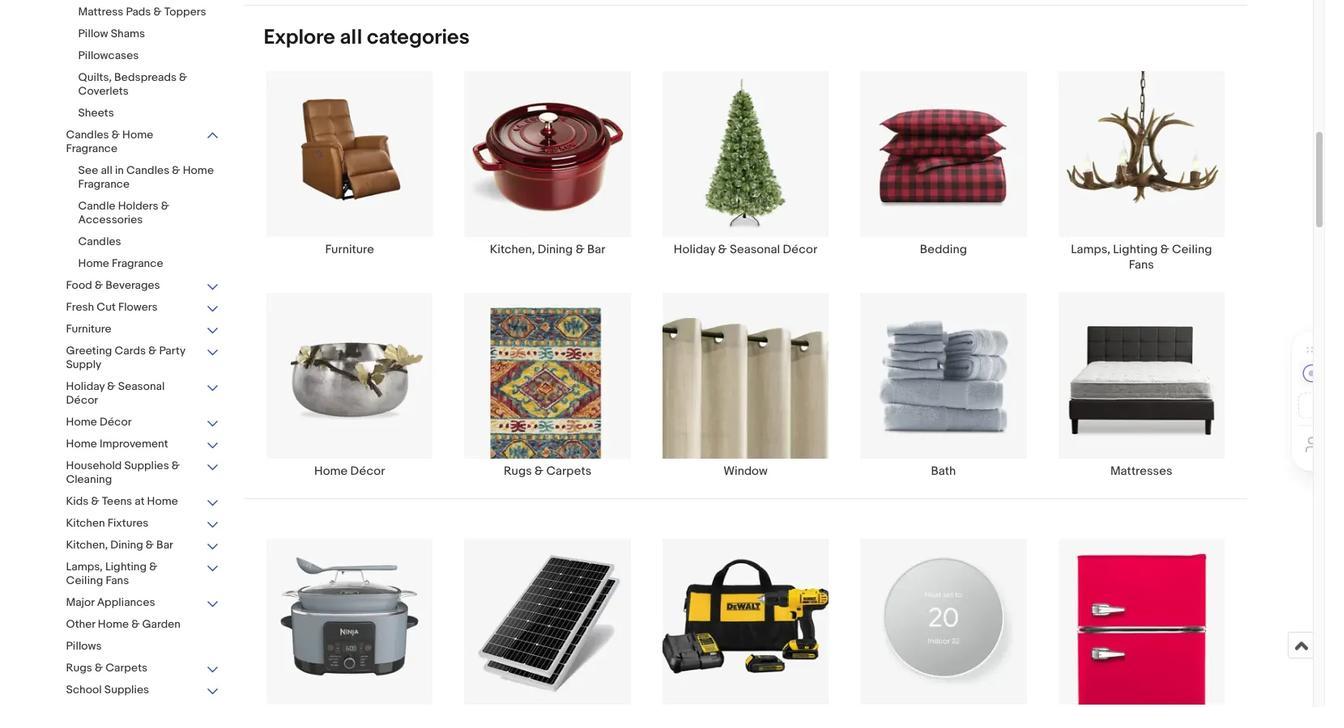 Task type: vqa. For each thing, say whether or not it's contained in the screenshot.
Free inside $341.16 $899.99 | 62% Off Free Shipping
no



Task type: describe. For each thing, give the bounding box(es) containing it.
teens
[[102, 495, 132, 509]]

bath
[[931, 464, 956, 480]]

furniture inside mattress pads & toppers pillow shams pillowcases quilts, bedspreads & coverlets sheets candles & home fragrance see all in candles & home fragrance candle holders & accessories candles home fragrance food & beverages fresh cut flowers furniture greeting cards & party supply holiday & seasonal décor home décor home improvement household supplies & cleaning kids & teens at home kitchen fixtures kitchen, dining & bar lamps, lighting & ceiling fans major appliances other home & garden pillows rugs & carpets school supplies
[[66, 322, 111, 336]]

kitchen, dining & bar
[[490, 242, 605, 257]]

1 horizontal spatial seasonal
[[730, 242, 780, 257]]

kitchen, dining & bar link
[[449, 70, 647, 273]]

pillowcases link
[[78, 49, 220, 64]]

pads
[[126, 5, 151, 19]]

ceiling inside the lamps, lighting & ceiling fans
[[1172, 242, 1212, 257]]

holiday & seasonal décor
[[674, 242, 817, 257]]

bedspreads
[[114, 70, 177, 84]]

rugs inside mattress pads & toppers pillow shams pillowcases quilts, bedspreads & coverlets sheets candles & home fragrance see all in candles & home fragrance candle holders & accessories candles home fragrance food & beverages fresh cut flowers furniture greeting cards & party supply holiday & seasonal décor home décor home improvement household supplies & cleaning kids & teens at home kitchen fixtures kitchen, dining & bar lamps, lighting & ceiling fans major appliances other home & garden pillows rugs & carpets school supplies
[[66, 662, 92, 676]]

all inside mattress pads & toppers pillow shams pillowcases quilts, bedspreads & coverlets sheets candles & home fragrance see all in candles & home fragrance candle holders & accessories candles home fragrance food & beverages fresh cut flowers furniture greeting cards & party supply holiday & seasonal décor home décor home improvement household supplies & cleaning kids & teens at home kitchen fixtures kitchen, dining & bar lamps, lighting & ceiling fans major appliances other home & garden pillows rugs & carpets school supplies
[[101, 164, 112, 177]]

0 vertical spatial candles
[[66, 128, 109, 142]]

major appliances button
[[66, 596, 220, 612]]

carpets inside mattress pads & toppers pillow shams pillowcases quilts, bedspreads & coverlets sheets candles & home fragrance see all in candles & home fragrance candle holders & accessories candles home fragrance food & beverages fresh cut flowers furniture greeting cards & party supply holiday & seasonal décor home décor home improvement household supplies & cleaning kids & teens at home kitchen fixtures kitchen, dining & bar lamps, lighting & ceiling fans major appliances other home & garden pillows rugs & carpets school supplies
[[105, 662, 147, 676]]

home décor
[[314, 464, 385, 480]]

holiday & seasonal décor link
[[647, 70, 845, 273]]

food
[[66, 279, 92, 292]]

holders
[[118, 199, 158, 213]]

major
[[66, 596, 94, 610]]

mattresses link
[[1043, 292, 1241, 480]]

fixtures
[[108, 517, 149, 531]]

bedding link
[[845, 70, 1043, 273]]

greeting
[[66, 344, 112, 358]]

in
[[115, 164, 124, 177]]

pillows
[[66, 640, 102, 654]]

at
[[135, 495, 145, 509]]

explore
[[264, 25, 335, 50]]

holiday & seasonal décor button
[[66, 380, 220, 409]]

lighting inside the lamps, lighting & ceiling fans
[[1113, 242, 1158, 257]]

dining inside mattress pads & toppers pillow shams pillowcases quilts, bedspreads & coverlets sheets candles & home fragrance see all in candles & home fragrance candle holders & accessories candles home fragrance food & beverages fresh cut flowers furniture greeting cards & party supply holiday & seasonal décor home décor home improvement household supplies & cleaning kids & teens at home kitchen fixtures kitchen, dining & bar lamps, lighting & ceiling fans major appliances other home & garden pillows rugs & carpets school supplies
[[110, 539, 143, 552]]

rugs & carpets
[[504, 464, 592, 480]]

mattress pads & toppers link
[[78, 5, 220, 20]]

bedding
[[920, 242, 967, 257]]

improvement
[[100, 437, 168, 451]]

lamps, lighting & ceiling fans button
[[66, 561, 220, 590]]

appliances
[[97, 596, 155, 610]]

& inside the lamps, lighting & ceiling fans
[[1161, 242, 1169, 257]]

ceiling inside mattress pads & toppers pillow shams pillowcases quilts, bedspreads & coverlets sheets candles & home fragrance see all in candles & home fragrance candle holders & accessories candles home fragrance food & beverages fresh cut flowers furniture greeting cards & party supply holiday & seasonal décor home décor home improvement household supplies & cleaning kids & teens at home kitchen fixtures kitchen, dining & bar lamps, lighting & ceiling fans major appliances other home & garden pillows rugs & carpets school supplies
[[66, 574, 103, 588]]

toppers
[[164, 5, 206, 19]]

furniture button
[[66, 322, 220, 338]]

accessories
[[78, 213, 143, 227]]

greeting cards & party supply button
[[66, 344, 220, 373]]

0 vertical spatial bar
[[587, 242, 605, 257]]

party
[[159, 344, 185, 358]]

kitchen, dining & bar button
[[66, 539, 220, 554]]

mattress
[[78, 5, 123, 19]]

window
[[724, 464, 768, 480]]

cleaning
[[66, 473, 112, 487]]

0 vertical spatial rugs
[[504, 464, 532, 480]]

home fragrance link
[[78, 257, 220, 272]]

fans inside the lamps, lighting & ceiling fans
[[1129, 257, 1154, 273]]

cut
[[97, 301, 116, 314]]

holiday inside mattress pads & toppers pillow shams pillowcases quilts, bedspreads & coverlets sheets candles & home fragrance see all in candles & home fragrance candle holders & accessories candles home fragrance food & beverages fresh cut flowers furniture greeting cards & party supply holiday & seasonal décor home décor home improvement household supplies & cleaning kids & teens at home kitchen fixtures kitchen, dining & bar lamps, lighting & ceiling fans major appliances other home & garden pillows rugs & carpets school supplies
[[66, 380, 105, 394]]

pillows link
[[66, 640, 220, 655]]

0 vertical spatial dining
[[538, 242, 573, 257]]

garden
[[142, 618, 181, 632]]

holiday inside holiday & seasonal décor link
[[674, 242, 715, 257]]

household
[[66, 459, 122, 473]]

1 horizontal spatial all
[[340, 25, 362, 50]]

pillow
[[78, 27, 108, 41]]

mattresses
[[1111, 464, 1173, 480]]

fresh cut flowers button
[[66, 301, 220, 316]]

lamps, lighting & ceiling fans
[[1071, 242, 1212, 273]]

bar inside mattress pads & toppers pillow shams pillowcases quilts, bedspreads & coverlets sheets candles & home fragrance see all in candles & home fragrance candle holders & accessories candles home fragrance food & beverages fresh cut flowers furniture greeting cards & party supply holiday & seasonal décor home décor home improvement household supplies & cleaning kids & teens at home kitchen fixtures kitchen, dining & bar lamps, lighting & ceiling fans major appliances other home & garden pillows rugs & carpets school supplies
[[156, 539, 173, 552]]

window link
[[647, 292, 845, 480]]

school
[[66, 684, 102, 697]]



Task type: locate. For each thing, give the bounding box(es) containing it.
seasonal inside mattress pads & toppers pillow shams pillowcases quilts, bedspreads & coverlets sheets candles & home fragrance see all in candles & home fragrance candle holders & accessories candles home fragrance food & beverages fresh cut flowers furniture greeting cards & party supply holiday & seasonal décor home décor home improvement household supplies & cleaning kids & teens at home kitchen fixtures kitchen, dining & bar lamps, lighting & ceiling fans major appliances other home & garden pillows rugs & carpets school supplies
[[118, 380, 165, 394]]

candles
[[66, 128, 109, 142], [126, 164, 169, 177], [78, 235, 121, 249]]

ceiling
[[1172, 242, 1212, 257], [66, 574, 103, 588]]

0 vertical spatial all
[[340, 25, 362, 50]]

0 vertical spatial supplies
[[124, 459, 169, 473]]

candles & home fragrance button
[[66, 128, 220, 157]]

0 horizontal spatial kitchen,
[[66, 539, 108, 552]]

1 vertical spatial holiday
[[66, 380, 105, 394]]

lamps, lighting & ceiling fans link
[[1043, 70, 1241, 273]]

1 horizontal spatial furniture
[[325, 242, 374, 257]]

1 vertical spatial candles
[[126, 164, 169, 177]]

1 horizontal spatial bar
[[587, 242, 605, 257]]

household supplies & cleaning button
[[66, 459, 220, 488]]

cards
[[115, 344, 146, 358]]

0 vertical spatial carpets
[[546, 464, 592, 480]]

0 horizontal spatial bar
[[156, 539, 173, 552]]

other home & garden link
[[66, 618, 220, 633]]

carpets
[[546, 464, 592, 480], [105, 662, 147, 676]]

candles down sheets on the left top of the page
[[66, 128, 109, 142]]

2 vertical spatial candles
[[78, 235, 121, 249]]

kids
[[66, 495, 89, 509]]

see all in candles & home fragrance link
[[78, 164, 220, 193]]

1 vertical spatial carpets
[[105, 662, 147, 676]]

1 vertical spatial seasonal
[[118, 380, 165, 394]]

lighting
[[1113, 242, 1158, 257], [105, 561, 147, 574]]

1 vertical spatial fragrance
[[78, 177, 130, 191]]

home décor button
[[66, 416, 220, 431]]

home décor link
[[251, 292, 449, 480]]

1 vertical spatial all
[[101, 164, 112, 177]]

rugs & carpets button
[[66, 662, 220, 677]]

pillow shams link
[[78, 27, 220, 42]]

1 horizontal spatial kitchen,
[[490, 242, 535, 257]]

1 horizontal spatial fans
[[1129, 257, 1154, 273]]

fragrance
[[66, 142, 118, 156], [78, 177, 130, 191], [112, 257, 163, 271]]

1 horizontal spatial lamps,
[[1071, 242, 1111, 257]]

home
[[122, 128, 153, 142], [183, 164, 214, 177], [78, 257, 109, 271], [66, 416, 97, 429], [66, 437, 97, 451], [314, 464, 348, 480], [147, 495, 178, 509], [98, 618, 129, 632]]

pillowcases
[[78, 49, 139, 62]]

0 horizontal spatial lighting
[[105, 561, 147, 574]]

0 horizontal spatial rugs
[[66, 662, 92, 676]]

mattress pads & toppers pillow shams pillowcases quilts, bedspreads & coverlets sheets candles & home fragrance see all in candles & home fragrance candle holders & accessories candles home fragrance food & beverages fresh cut flowers furniture greeting cards & party supply holiday & seasonal décor home décor home improvement household supplies & cleaning kids & teens at home kitchen fixtures kitchen, dining & bar lamps, lighting & ceiling fans major appliances other home & garden pillows rugs & carpets school supplies
[[66, 5, 214, 697]]

0 vertical spatial furniture
[[325, 242, 374, 257]]

fans inside mattress pads & toppers pillow shams pillowcases quilts, bedspreads & coverlets sheets candles & home fragrance see all in candles & home fragrance candle holders & accessories candles home fragrance food & beverages fresh cut flowers furniture greeting cards & party supply holiday & seasonal décor home décor home improvement household supplies & cleaning kids & teens at home kitchen fixtures kitchen, dining & bar lamps, lighting & ceiling fans major appliances other home & garden pillows rugs & carpets school supplies
[[106, 574, 129, 588]]

carpets inside rugs & carpets link
[[546, 464, 592, 480]]

bath link
[[845, 292, 1043, 480]]

0 horizontal spatial all
[[101, 164, 112, 177]]

1 vertical spatial fans
[[106, 574, 129, 588]]

0 horizontal spatial fans
[[106, 574, 129, 588]]

0 horizontal spatial holiday
[[66, 380, 105, 394]]

1 horizontal spatial lighting
[[1113, 242, 1158, 257]]

0 horizontal spatial dining
[[110, 539, 143, 552]]

0 vertical spatial seasonal
[[730, 242, 780, 257]]

candle holders & accessories link
[[78, 199, 220, 228]]

0 horizontal spatial furniture
[[66, 322, 111, 336]]

1 vertical spatial bar
[[156, 539, 173, 552]]

lamps, inside the lamps, lighting & ceiling fans
[[1071, 242, 1111, 257]]

categories
[[367, 25, 470, 50]]

sheets
[[78, 106, 114, 120]]

coverlets
[[78, 84, 129, 98]]

fresh
[[66, 301, 94, 314]]

candles down candles & home fragrance dropdown button
[[126, 164, 169, 177]]

0 vertical spatial lighting
[[1113, 242, 1158, 257]]

sheets link
[[78, 106, 220, 122]]

quilts,
[[78, 70, 112, 84]]

candles down 'accessories'
[[78, 235, 121, 249]]

bar
[[587, 242, 605, 257], [156, 539, 173, 552]]

1 horizontal spatial rugs
[[504, 464, 532, 480]]

1 horizontal spatial carpets
[[546, 464, 592, 480]]

1 horizontal spatial holiday
[[674, 242, 715, 257]]

1 vertical spatial dining
[[110, 539, 143, 552]]

supplies
[[124, 459, 169, 473], [104, 684, 149, 697]]

1 horizontal spatial dining
[[538, 242, 573, 257]]

décor
[[783, 242, 817, 257], [66, 394, 98, 407], [100, 416, 132, 429], [350, 464, 385, 480]]

0 horizontal spatial ceiling
[[66, 574, 103, 588]]

1 horizontal spatial ceiling
[[1172, 242, 1212, 257]]

0 vertical spatial holiday
[[674, 242, 715, 257]]

kitchen, inside mattress pads & toppers pillow shams pillowcases quilts, bedspreads & coverlets sheets candles & home fragrance see all in candles & home fragrance candle holders & accessories candles home fragrance food & beverages fresh cut flowers furniture greeting cards & party supply holiday & seasonal décor home décor home improvement household supplies & cleaning kids & teens at home kitchen fixtures kitchen, dining & bar lamps, lighting & ceiling fans major appliances other home & garden pillows rugs & carpets school supplies
[[66, 539, 108, 552]]

0 horizontal spatial carpets
[[105, 662, 147, 676]]

1 vertical spatial furniture
[[66, 322, 111, 336]]

lamps,
[[1071, 242, 1111, 257], [66, 561, 103, 574]]

all
[[340, 25, 362, 50], [101, 164, 112, 177]]

flowers
[[118, 301, 158, 314]]

all right explore
[[340, 25, 362, 50]]

fragrance up candle
[[78, 177, 130, 191]]

other
[[66, 618, 95, 632]]

school supplies button
[[66, 684, 220, 699]]

furniture link
[[251, 70, 449, 273]]

home improvement button
[[66, 437, 220, 453]]

supplies down rugs & carpets "dropdown button"
[[104, 684, 149, 697]]

dining
[[538, 242, 573, 257], [110, 539, 143, 552]]

rugs & carpets link
[[449, 292, 647, 480]]

2 vertical spatial fragrance
[[112, 257, 163, 271]]

0 horizontal spatial seasonal
[[118, 380, 165, 394]]

holiday
[[674, 242, 715, 257], [66, 380, 105, 394]]

kids & teens at home button
[[66, 495, 220, 510]]

beverages
[[106, 279, 160, 292]]

kitchen
[[66, 517, 105, 531]]

lamps, inside mattress pads & toppers pillow shams pillowcases quilts, bedspreads & coverlets sheets candles & home fragrance see all in candles & home fragrance candle holders & accessories candles home fragrance food & beverages fresh cut flowers furniture greeting cards & party supply holiday & seasonal décor home décor home improvement household supplies & cleaning kids & teens at home kitchen fixtures kitchen, dining & bar lamps, lighting & ceiling fans major appliances other home & garden pillows rugs & carpets school supplies
[[66, 561, 103, 574]]

&
[[154, 5, 162, 19], [179, 70, 187, 84], [112, 128, 120, 142], [172, 164, 180, 177], [161, 199, 169, 213], [576, 242, 585, 257], [718, 242, 727, 257], [1161, 242, 1169, 257], [95, 279, 103, 292], [148, 344, 157, 358], [107, 380, 115, 394], [172, 459, 180, 473], [535, 464, 544, 480], [91, 495, 99, 509], [146, 539, 154, 552], [149, 561, 157, 574], [131, 618, 140, 632], [95, 662, 103, 676]]

kitchen fixtures button
[[66, 517, 220, 532]]

0 horizontal spatial lamps,
[[66, 561, 103, 574]]

1 vertical spatial lamps,
[[66, 561, 103, 574]]

1 vertical spatial ceiling
[[66, 574, 103, 588]]

supply
[[66, 358, 101, 372]]

0 vertical spatial ceiling
[[1172, 242, 1212, 257]]

1 vertical spatial lighting
[[105, 561, 147, 574]]

0 vertical spatial fans
[[1129, 257, 1154, 273]]

explore all categories
[[264, 25, 470, 50]]

fragrance up see
[[66, 142, 118, 156]]

quilts, bedspreads & coverlets link
[[78, 70, 220, 100]]

1 vertical spatial rugs
[[66, 662, 92, 676]]

0 vertical spatial lamps,
[[1071, 242, 1111, 257]]

all left in
[[101, 164, 112, 177]]

0 vertical spatial fragrance
[[66, 142, 118, 156]]

lighting inside mattress pads & toppers pillow shams pillowcases quilts, bedspreads & coverlets sheets candles & home fragrance see all in candles & home fragrance candle holders & accessories candles home fragrance food & beverages fresh cut flowers furniture greeting cards & party supply holiday & seasonal décor home décor home improvement household supplies & cleaning kids & teens at home kitchen fixtures kitchen, dining & bar lamps, lighting & ceiling fans major appliances other home & garden pillows rugs & carpets school supplies
[[105, 561, 147, 574]]

candle
[[78, 199, 115, 213]]

supplies down home improvement dropdown button
[[124, 459, 169, 473]]

see
[[78, 164, 98, 177]]

1 vertical spatial kitchen,
[[66, 539, 108, 552]]

shams
[[111, 27, 145, 41]]

seasonal
[[730, 242, 780, 257], [118, 380, 165, 394]]

fans
[[1129, 257, 1154, 273], [106, 574, 129, 588]]

candles link
[[78, 235, 220, 250]]

0 vertical spatial kitchen,
[[490, 242, 535, 257]]

food & beverages button
[[66, 279, 220, 294]]

furniture
[[325, 242, 374, 257], [66, 322, 111, 336]]

fragrance up beverages
[[112, 257, 163, 271]]

1 vertical spatial supplies
[[104, 684, 149, 697]]

rugs
[[504, 464, 532, 480], [66, 662, 92, 676]]

kitchen,
[[490, 242, 535, 257], [66, 539, 108, 552]]



